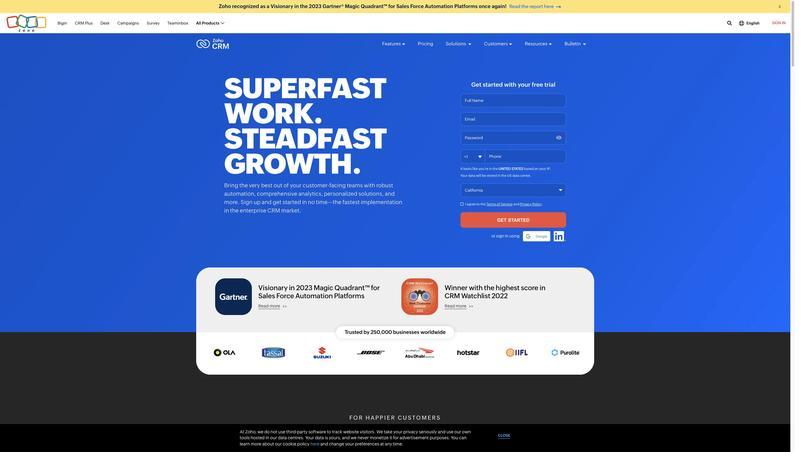 Task type: describe. For each thing, give the bounding box(es) containing it.
robust
[[376, 182, 393, 189]]

zoho crm logo image
[[196, 37, 229, 51]]

trial
[[544, 81, 555, 88]]

trusted
[[345, 330, 363, 335]]

it
[[390, 436, 392, 441]]

your left free
[[518, 81, 531, 88]]

stored
[[487, 174, 497, 178]]

for inside visionary in 2023 magic quadrant™ for sales force automation platforms
[[371, 284, 380, 292]]

sign
[[496, 234, 504, 238]]

more inside at zoho, we do not use third-party software to track website visitors. we take your privacy seriously and use our own tools hosted in our data centres. your data is yours, and we never monetize it for advertisement purposes. you can learn more about our cookie policy
[[251, 442, 261, 447]]

plus
[[85, 21, 93, 25]]

2 vertical spatial our
[[275, 442, 282, 447]]

as
[[260, 3, 266, 9]]

website
[[343, 430, 359, 435]]

here and change your preferences at any time.
[[310, 442, 403, 447]]

all
[[196, 21, 201, 25]]

the up your data will be stored in the us data center.
[[493, 167, 498, 171]]

superfast work. steadfast growth. bring the very best out of your customer-facing teams with robust automation, comprehensive analytics, personalized solutions, and more. sign up and get started in no time—the fastest implementation in the enterprise crm market.
[[224, 72, 402, 214]]

crm plus
[[75, 21, 93, 25]]

advertisement
[[400, 436, 429, 441]]

automation,
[[224, 191, 256, 197]]

and left privacy
[[513, 202, 519, 206]]

automation inside visionary in 2023 magic quadrant™ for sales force automation platforms
[[295, 292, 333, 300]]

read for visionary in 2023 magic quadrant™ for sales force automation platforms
[[258, 304, 269, 309]]

ip
[[547, 167, 550, 171]]

your down website
[[345, 442, 354, 447]]

trusted by 250,000 businesses worldwide
[[345, 330, 446, 335]]

seriously
[[419, 430, 437, 435]]

us
[[507, 174, 512, 178]]

zoho,
[[245, 430, 257, 435]]

1 horizontal spatial magic
[[345, 3, 360, 9]]

desk
[[100, 21, 110, 25]]

0 vertical spatial .
[[550, 167, 551, 171]]

up
[[254, 199, 261, 206]]

2022
[[492, 292, 508, 300]]

looks
[[463, 167, 472, 171]]

crm inside the superfast work. steadfast growth. bring the very best out of your customer-facing teams with robust automation, comprehensive analytics, personalized solutions, and more. sign up and get started in no time—the fastest implementation in the enterprise crm market.
[[267, 207, 280, 214]]

your left ip
[[539, 167, 546, 171]]

preferences
[[355, 442, 379, 447]]

work.
[[224, 98, 322, 130]]

about
[[262, 442, 274, 447]]

customers
[[484, 41, 508, 46]]

platforms inside visionary in 2023 magic quadrant™ for sales force automation platforms
[[334, 292, 364, 300]]

all products link
[[196, 17, 224, 29]]

in inside at zoho, we do not use third-party software to track website visitors. we take your privacy seriously and use our own tools hosted in our data centres. your data is yours, and we never monetize it for advertisement purposes. you can learn more about our cookie policy
[[266, 436, 269, 441]]

resources
[[525, 41, 547, 46]]

we
[[377, 430, 383, 435]]

bulletin
[[565, 41, 582, 46]]

policy
[[297, 442, 310, 447]]

0 vertical spatial we
[[257, 430, 263, 435]]

teams
[[347, 182, 363, 189]]

0 vertical spatial force
[[410, 3, 424, 9]]

any
[[385, 442, 392, 447]]

magic inside visionary in 2023 magic quadrant™ for sales force automation platforms
[[314, 284, 333, 292]]

1 vertical spatial here
[[310, 442, 319, 447]]

learn
[[240, 442, 250, 447]]

and down website
[[342, 436, 350, 441]]

1 use from the left
[[278, 430, 285, 435]]

0 vertical spatial for
[[388, 3, 395, 9]]

it looks like you're in the united states based on your ip .
[[461, 167, 551, 171]]

in inside visionary in 2023 magic quadrant™ for sales force automation platforms
[[289, 284, 295, 292]]

2 use from the left
[[446, 430, 454, 435]]

survey
[[147, 21, 160, 25]]

worldwide
[[420, 330, 446, 335]]

out
[[274, 182, 282, 189]]

privacy policy link
[[520, 202, 542, 206]]

pricing
[[418, 41, 433, 46]]

it
[[461, 167, 463, 171]]

survey link
[[147, 17, 160, 29]]

data right us at the right top
[[512, 174, 519, 178]]

i
[[465, 202, 466, 206]]

visionary inside visionary in 2023 magic quadrant™ for sales force automation platforms
[[258, 284, 288, 292]]

desk link
[[100, 17, 110, 29]]

personalized
[[324, 191, 357, 197]]

analytics,
[[298, 191, 323, 197]]

0 vertical spatial quadrant™
[[361, 3, 387, 9]]

your inside at zoho, we do not use third-party software to track website visitors. we take your privacy seriously and use our own tools hosted in our data centres. your data is yours, and we never monetize it for advertisement purposes. you can learn more about our cookie policy
[[305, 436, 314, 441]]

visionary in 2023 magic quadrant™ for sales force automation platforms
[[258, 284, 380, 300]]

solutions
[[446, 41, 467, 46]]

here link
[[310, 442, 319, 447]]

at
[[240, 430, 244, 435]]

campaigns
[[117, 21, 139, 25]]

0 vertical spatial with
[[504, 81, 516, 88]]

and down robust
[[385, 191, 395, 197]]

time.
[[393, 442, 403, 447]]

250,000
[[371, 330, 392, 335]]

customer-
[[303, 182, 329, 189]]

free
[[532, 81, 543, 88]]

yours,
[[329, 436, 341, 441]]

the left gartner®
[[300, 3, 308, 9]]

report
[[529, 4, 543, 9]]

in inside winner with the highest score in crm watchlist 2022
[[540, 284, 546, 292]]

0 vertical spatial sales
[[396, 3, 409, 9]]

read more for visionary in 2023 magic quadrant™ for sales force automation platforms
[[258, 304, 280, 309]]

pricing link
[[418, 35, 433, 52]]

1 horizontal spatial we
[[351, 436, 357, 441]]

on
[[534, 167, 539, 171]]

features link
[[382, 35, 405, 52]]

campaigns link
[[117, 17, 139, 29]]

enterprise
[[240, 207, 266, 214]]

based
[[524, 167, 534, 171]]

service
[[501, 202, 513, 206]]

data up cookie
[[278, 436, 287, 441]]

you're
[[479, 167, 488, 171]]

crm inside winner with the highest score in crm watchlist 2022
[[445, 292, 460, 300]]

visitors.
[[360, 430, 376, 435]]

1 vertical spatial our
[[270, 436, 277, 441]]

gartner®
[[323, 3, 344, 9]]

watchlist
[[461, 292, 490, 300]]

again!
[[492, 3, 507, 9]]

like
[[472, 167, 478, 171]]

sign in link
[[767, 17, 790, 29]]

data down software
[[315, 436, 324, 441]]

Enter your name text field
[[461, 93, 566, 107]]

Enter your email text field
[[461, 112, 566, 126]]



Task type: vqa. For each thing, say whether or not it's contained in the screenshot.
Automation
yes



Task type: locate. For each thing, give the bounding box(es) containing it.
for
[[349, 415, 364, 421]]

winner
[[445, 284, 468, 292]]

hosted
[[251, 436, 265, 441]]

2 vertical spatial crm
[[445, 292, 460, 300]]

1 horizontal spatial more
[[270, 304, 280, 309]]

get started with your free trial
[[471, 81, 555, 88]]

1 horizontal spatial automation
[[425, 3, 453, 9]]

0 horizontal spatial platforms
[[334, 292, 364, 300]]

1 horizontal spatial here
[[544, 4, 554, 9]]

for
[[388, 3, 395, 9], [371, 284, 380, 292], [393, 436, 399, 441]]

here right policy
[[310, 442, 319, 447]]

bulletin link
[[565, 35, 586, 52]]

time—the
[[316, 199, 341, 206]]

1 horizontal spatial force
[[410, 3, 424, 9]]

0 horizontal spatial magic
[[314, 284, 333, 292]]

Enter your phone number text field
[[461, 149, 566, 163]]

with inside the superfast work. steadfast growth. bring the very best out of your customer-facing teams with robust automation, comprehensive analytics, personalized solutions, and more. sign up and get started in no time—the fastest implementation in the enterprise crm market.
[[364, 182, 375, 189]]

1 vertical spatial started
[[283, 199, 301, 206]]

terms
[[486, 202, 496, 206]]

0 vertical spatial here
[[544, 4, 554, 9]]

2 vertical spatial with
[[469, 284, 483, 292]]

0 horizontal spatial to
[[327, 430, 331, 435]]

quadrant™ inside visionary in 2023 magic quadrant™ for sales force automation platforms
[[335, 284, 370, 292]]

bigin link
[[58, 17, 67, 29]]

fastest
[[343, 199, 360, 206]]

our
[[454, 430, 461, 435], [270, 436, 277, 441], [275, 442, 282, 447]]

1 vertical spatial your
[[305, 436, 314, 441]]

here
[[544, 4, 554, 9], [310, 442, 319, 447]]

0 horizontal spatial started
[[283, 199, 301, 206]]

no
[[308, 199, 315, 206]]

visionary
[[271, 3, 293, 9], [258, 284, 288, 292]]

do
[[264, 430, 270, 435]]

0 horizontal spatial read
[[258, 304, 269, 309]]

1 vertical spatial .
[[542, 202, 543, 206]]

is
[[325, 436, 328, 441]]

1 vertical spatial crm
[[267, 207, 280, 214]]

the left us at the right top
[[501, 174, 506, 178]]

0 vertical spatial visionary
[[271, 3, 293, 9]]

1 vertical spatial sales
[[258, 292, 275, 300]]

crm left the plus
[[75, 21, 84, 25]]

0 horizontal spatial your
[[305, 436, 314, 441]]

excellent
[[346, 423, 412, 440]]

crm down winner
[[445, 292, 460, 300]]

change
[[329, 442, 344, 447]]

use right not
[[278, 430, 285, 435]]

0 horizontal spatial force
[[276, 292, 294, 300]]

our down not
[[270, 436, 277, 441]]

to up is
[[327, 430, 331, 435]]

crm down the 'get'
[[267, 207, 280, 214]]

the up the automation,
[[239, 182, 248, 189]]

we down website
[[351, 436, 357, 441]]

1 horizontal spatial sales
[[396, 3, 409, 9]]

0 vertical spatial crm
[[75, 21, 84, 25]]

read
[[509, 4, 520, 9], [258, 304, 269, 309], [445, 304, 455, 309]]

0 vertical spatial to
[[477, 202, 480, 206]]

your inside the superfast work. steadfast growth. bring the very best out of your customer-facing teams with robust automation, comprehensive analytics, personalized solutions, and more. sign up and get started in no time—the fastest implementation in the enterprise crm market.
[[290, 182, 302, 189]]

of
[[283, 182, 289, 189], [497, 202, 500, 206]]

0 vertical spatial magic
[[345, 3, 360, 9]]

teaminbox link
[[167, 17, 188, 29]]

our up the you
[[454, 430, 461, 435]]

0 vertical spatial our
[[454, 430, 461, 435]]

1 read more from the left
[[258, 304, 280, 309]]

customer
[[416, 423, 485, 440]]

1 horizontal spatial of
[[497, 202, 500, 206]]

own
[[462, 430, 471, 435]]

2023 inside visionary in 2023 magic quadrant™ for sales force automation platforms
[[296, 284, 312, 292]]

read the report here link
[[508, 4, 562, 9]]

use up the you
[[446, 430, 454, 435]]

Enter password for your account password field
[[461, 131, 566, 145]]

monetize
[[370, 436, 389, 441]]

i agree to the terms of service and privacy policy .
[[465, 202, 543, 206]]

states
[[511, 167, 523, 171]]

2 horizontal spatial crm
[[445, 292, 460, 300]]

sales
[[396, 3, 409, 9], [258, 292, 275, 300]]

1 vertical spatial magic
[[314, 284, 333, 292]]

in
[[782, 21, 786, 25]]

2 horizontal spatial read
[[509, 4, 520, 9]]

the down the more.
[[230, 207, 239, 214]]

in
[[294, 3, 299, 9], [489, 167, 492, 171], [498, 174, 501, 178], [302, 199, 307, 206], [224, 207, 229, 214], [505, 234, 508, 238], [289, 284, 295, 292], [540, 284, 546, 292], [266, 436, 269, 441]]

a
[[267, 3, 269, 9]]

0 horizontal spatial here
[[310, 442, 319, 447]]

1 vertical spatial platforms
[[334, 292, 364, 300]]

0 horizontal spatial we
[[257, 430, 263, 435]]

1 vertical spatial of
[[497, 202, 500, 206]]

more for visionary in 2023 magic quadrant™ for sales force automation platforms
[[270, 304, 280, 309]]

sign
[[241, 199, 253, 206]]

third-
[[286, 430, 297, 435]]

crm
[[75, 21, 84, 25], [267, 207, 280, 214], [445, 292, 460, 300]]

the left "report"
[[521, 4, 529, 9]]

0 horizontal spatial of
[[283, 182, 289, 189]]

1 horizontal spatial to
[[477, 202, 480, 206]]

with inside winner with the highest score in crm watchlist 2022
[[469, 284, 483, 292]]

to inside at zoho, we do not use third-party software to track website visitors. we take your privacy seriously and use our own tools hosted in our data centres. your data is yours, and we never monetize it for advertisement purposes. you can learn more about our cookie policy
[[327, 430, 331, 435]]

take
[[384, 430, 392, 435]]

1 vertical spatial with
[[364, 182, 375, 189]]

more
[[270, 304, 280, 309], [456, 304, 466, 309], [251, 442, 261, 447]]

1 horizontal spatial read more
[[445, 304, 466, 309]]

1 vertical spatial for
[[371, 284, 380, 292]]

0 vertical spatial of
[[283, 182, 289, 189]]

can
[[459, 436, 467, 441]]

0 vertical spatial automation
[[425, 3, 453, 9]]

1 horizontal spatial crm
[[267, 207, 280, 214]]

1 horizontal spatial use
[[446, 430, 454, 435]]

. right privacy
[[542, 202, 543, 206]]

.
[[550, 167, 551, 171], [542, 202, 543, 206]]

0 horizontal spatial crm
[[75, 21, 84, 25]]

1 horizontal spatial your
[[461, 174, 468, 178]]

highest
[[496, 284, 520, 292]]

be
[[482, 174, 486, 178]]

comprehensive
[[257, 191, 297, 197]]

0 horizontal spatial read more
[[258, 304, 280, 309]]

the up 2022
[[484, 284, 494, 292]]

center.
[[520, 174, 531, 178]]

best
[[261, 182, 273, 189]]

1 vertical spatial automation
[[295, 292, 333, 300]]

or
[[491, 234, 495, 238]]

2 horizontal spatial more
[[456, 304, 466, 309]]

all products
[[196, 21, 219, 25]]

1 horizontal spatial platforms
[[454, 3, 478, 9]]

None submit
[[461, 212, 566, 228]]

to right "agree"
[[477, 202, 480, 206]]

1 horizontal spatial with
[[469, 284, 483, 292]]

0 horizontal spatial with
[[364, 182, 375, 189]]

teaminbox
[[167, 21, 188, 25]]

track
[[332, 430, 342, 435]]

with up enter your name text box on the top of the page
[[504, 81, 516, 88]]

get
[[273, 199, 281, 206]]

0 vertical spatial 2023
[[309, 3, 322, 9]]

1 vertical spatial quadrant™
[[335, 284, 370, 292]]

sign in
[[772, 21, 786, 25]]

very
[[249, 182, 260, 189]]

and down is
[[320, 442, 328, 447]]

here inside zoho recognized as a visionary in the 2023 gartner® magic quadrant™ for sales force automation platforms once again! read the report here
[[544, 4, 554, 9]]

your inside at zoho, we do not use third-party software to track website visitors. we take your privacy seriously and use our own tools hosted in our data centres. your data is yours, and we never monetize it for advertisement purposes. you can learn more about our cookie policy
[[393, 430, 402, 435]]

force inside visionary in 2023 magic quadrant™ for sales force automation platforms
[[276, 292, 294, 300]]

read for winner with the highest score in
[[445, 304, 455, 309]]

1 vertical spatial force
[[276, 292, 294, 300]]

automation
[[425, 3, 453, 9], [295, 292, 333, 300]]

your down it
[[461, 174, 468, 178]]

2 horizontal spatial with
[[504, 81, 516, 88]]

party
[[297, 430, 308, 435]]

read inside zoho recognized as a visionary in the 2023 gartner® magic quadrant™ for sales force automation platforms once again! read the report here
[[509, 4, 520, 9]]

at
[[380, 442, 384, 447]]

tools
[[240, 436, 250, 441]]

started right get
[[483, 81, 503, 88]]

customers
[[398, 415, 441, 421]]

the inside winner with the highest score in crm watchlist 2022
[[484, 284, 494, 292]]

your up here link
[[305, 436, 314, 441]]

winner with the highest score in crm watchlist 2022
[[445, 284, 546, 300]]

of inside the superfast work. steadfast growth. bring the very best out of your customer-facing teams with robust automation, comprehensive analytics, personalized solutions, and more. sign up and get started in no time—the fastest implementation in the enterprise crm market.
[[283, 182, 289, 189]]

bring
[[224, 182, 238, 189]]

of right terms
[[497, 202, 500, 206]]

0 vertical spatial your
[[461, 174, 468, 178]]

data left will
[[468, 174, 475, 178]]

for inside at zoho, we do not use third-party software to track website visitors. we take your privacy seriously and use our own tools hosted in our data centres. your data is yours, and we never monetize it for advertisement purposes. you can learn more about our cookie policy
[[393, 436, 399, 441]]

steadfast
[[224, 123, 386, 155]]

0 horizontal spatial automation
[[295, 292, 333, 300]]

your right take
[[393, 430, 402, 435]]

0 horizontal spatial sales
[[258, 292, 275, 300]]

1 horizontal spatial read
[[445, 304, 455, 309]]

1 vertical spatial we
[[351, 436, 357, 441]]

you
[[451, 436, 458, 441]]

started up market.
[[283, 199, 301, 206]]

of right out
[[283, 182, 289, 189]]

market.
[[281, 207, 301, 214]]

our right about
[[275, 442, 282, 447]]

at zoho, we do not use third-party software to track website visitors. we take your privacy seriously and use our own tools hosted in our data centres. your data is yours, and we never monetize it for advertisement purposes. you can learn more about our cookie policy
[[240, 430, 471, 447]]

2 vertical spatial for
[[393, 436, 399, 441]]

sign
[[772, 21, 781, 25]]

0 horizontal spatial more
[[251, 442, 261, 447]]

to
[[477, 202, 480, 206], [327, 430, 331, 435]]

started
[[483, 81, 503, 88], [283, 199, 301, 206]]

build
[[306, 423, 343, 440]]

relationships
[[348, 438, 442, 452]]

1 vertical spatial visionary
[[258, 284, 288, 292]]

0 horizontal spatial use
[[278, 430, 285, 435]]

+1
[[464, 154, 468, 159]]

solutions link
[[446, 35, 472, 52]]

will
[[476, 174, 481, 178]]

1 horizontal spatial started
[[483, 81, 503, 88]]

privacy
[[403, 430, 418, 435]]

1 vertical spatial to
[[327, 430, 331, 435]]

here right "report"
[[544, 4, 554, 9]]

the left terms
[[481, 202, 486, 206]]

and
[[385, 191, 395, 197], [262, 199, 272, 206], [513, 202, 519, 206], [438, 430, 446, 435], [342, 436, 350, 441], [320, 442, 328, 447]]

the inside zoho recognized as a visionary in the 2023 gartner® magic quadrant™ for sales force automation platforms once again! read the report here
[[521, 4, 529, 9]]

0 vertical spatial platforms
[[454, 3, 478, 9]]

not
[[271, 430, 277, 435]]

with
[[504, 81, 516, 88], [364, 182, 375, 189], [469, 284, 483, 292]]

more for winner with the highest score in
[[456, 304, 466, 309]]

1 horizontal spatial .
[[550, 167, 551, 171]]

2 read more from the left
[[445, 304, 466, 309]]

your data will be stored in the us data center.
[[461, 174, 531, 178]]

1 vertical spatial 2023
[[296, 284, 312, 292]]

sales inside visionary in 2023 magic quadrant™ for sales force automation platforms
[[258, 292, 275, 300]]

with up solutions,
[[364, 182, 375, 189]]

by
[[364, 330, 370, 335]]

started inside the superfast work. steadfast growth. bring the very best out of your customer-facing teams with robust automation, comprehensive analytics, personalized solutions, and more. sign up and get started in no time—the fastest implementation in the enterprise crm market.
[[283, 199, 301, 206]]

implementation
[[361, 199, 402, 206]]

0 horizontal spatial .
[[542, 202, 543, 206]]

. right on
[[550, 167, 551, 171]]

businesses
[[393, 330, 419, 335]]

with up watchlist
[[469, 284, 483, 292]]

read more for winner with the highest score in
[[445, 304, 466, 309]]

superfast
[[224, 72, 386, 104]]

and up purposes.
[[438, 430, 446, 435]]

we left do
[[257, 430, 263, 435]]

and right 'up'
[[262, 199, 272, 206]]

your up analytics,
[[290, 182, 302, 189]]

0 vertical spatial started
[[483, 81, 503, 88]]



